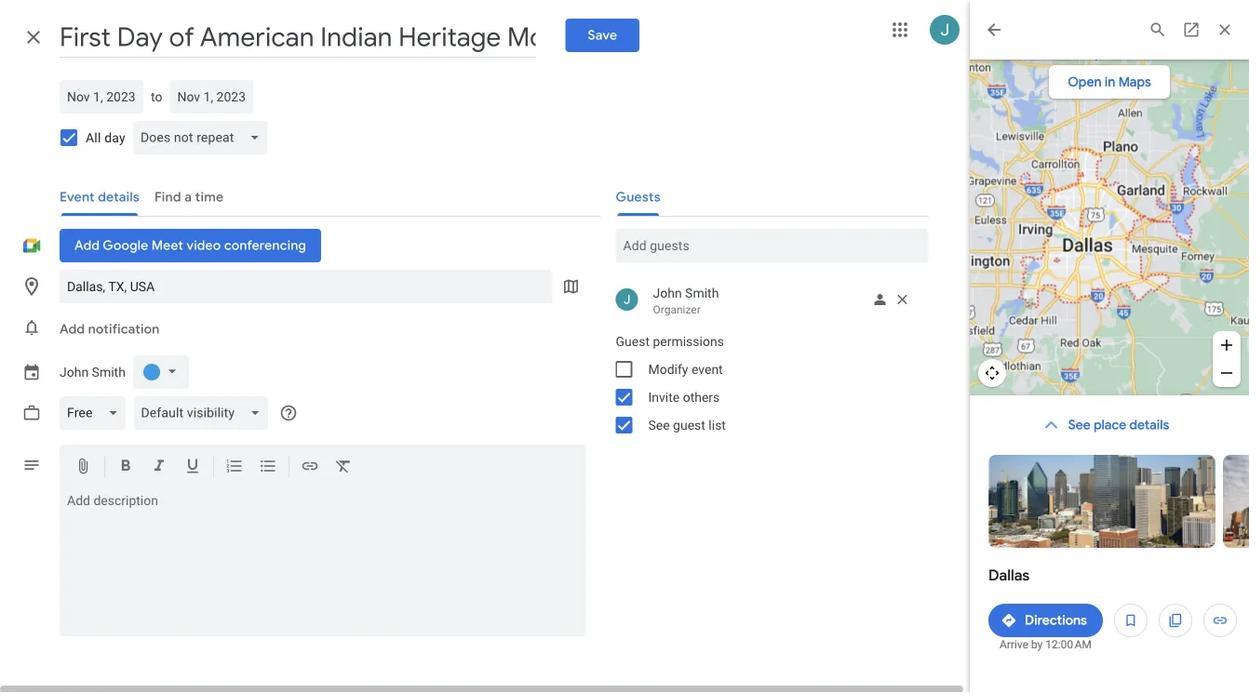 Task type: locate. For each thing, give the bounding box(es) containing it.
1 horizontal spatial john
[[653, 285, 682, 301]]

john smith
[[60, 365, 126, 380]]

smith inside john smith organizer
[[685, 285, 719, 301]]

1 vertical spatial smith
[[92, 365, 126, 380]]

Location text field
[[67, 270, 545, 304]]

guest
[[616, 334, 650, 349]]

0 vertical spatial john
[[653, 285, 682, 301]]

numbered list image
[[225, 457, 244, 479]]

0 vertical spatial smith
[[685, 285, 719, 301]]

0 horizontal spatial smith
[[92, 365, 126, 380]]

smith down add notification
[[92, 365, 126, 380]]

None field
[[133, 121, 275, 155], [60, 397, 134, 430], [134, 397, 276, 430], [133, 121, 275, 155], [60, 397, 134, 430], [134, 397, 276, 430]]

john up organizer
[[653, 285, 682, 301]]

smith
[[685, 285, 719, 301], [92, 365, 126, 380]]

save button
[[565, 19, 640, 52]]

Start date text field
[[67, 86, 136, 108]]

event
[[692, 362, 723, 377]]

john
[[653, 285, 682, 301], [60, 365, 89, 380]]

john for john smith organizer
[[653, 285, 682, 301]]

all
[[86, 130, 101, 145]]

group
[[601, 328, 929, 439]]

john down the add
[[60, 365, 89, 380]]

underline image
[[183, 457, 202, 479]]

see guest list
[[648, 418, 726, 433]]

Guests text field
[[623, 229, 921, 263]]

Description text field
[[60, 493, 586, 633]]

john inside john smith organizer
[[653, 285, 682, 301]]

formatting options toolbar
[[60, 445, 586, 490]]

smith for john smith organizer
[[685, 285, 719, 301]]

smith up organizer
[[685, 285, 719, 301]]

insert link image
[[301, 457, 319, 479]]

others
[[683, 390, 720, 405]]

invite others
[[648, 390, 720, 405]]

group containing guest permissions
[[601, 328, 929, 439]]

day
[[104, 130, 126, 145]]

End date text field
[[177, 86, 246, 108]]

1 vertical spatial john
[[60, 365, 89, 380]]

1 horizontal spatial smith
[[685, 285, 719, 301]]

john for john smith
[[60, 365, 89, 380]]

smith for john smith
[[92, 365, 126, 380]]

0 horizontal spatial john
[[60, 365, 89, 380]]



Task type: vqa. For each thing, say whether or not it's contained in the screenshot.
PEOPLES'
no



Task type: describe. For each thing, give the bounding box(es) containing it.
add notification
[[60, 321, 160, 338]]

invite
[[648, 390, 680, 405]]

Title text field
[[60, 17, 536, 58]]

organizer
[[653, 304, 701, 317]]

remove formatting image
[[334, 457, 353, 479]]

save
[[588, 27, 617, 44]]

list
[[709, 418, 726, 433]]

add
[[60, 321, 85, 338]]

all day
[[86, 130, 126, 145]]

guest permissions
[[616, 334, 724, 349]]

john smith organizer
[[653, 285, 719, 317]]

bulleted list image
[[259, 457, 277, 479]]

add notification button
[[52, 307, 167, 352]]

permissions
[[653, 334, 724, 349]]

notification
[[88, 321, 160, 338]]

modify event
[[648, 362, 723, 377]]

modify
[[648, 362, 688, 377]]

see
[[648, 418, 670, 433]]

john smith, organizer tree item
[[601, 281, 929, 320]]

guest
[[673, 418, 706, 433]]

to
[[151, 89, 162, 104]]

italic image
[[150, 457, 169, 479]]

bold image
[[116, 457, 135, 479]]



